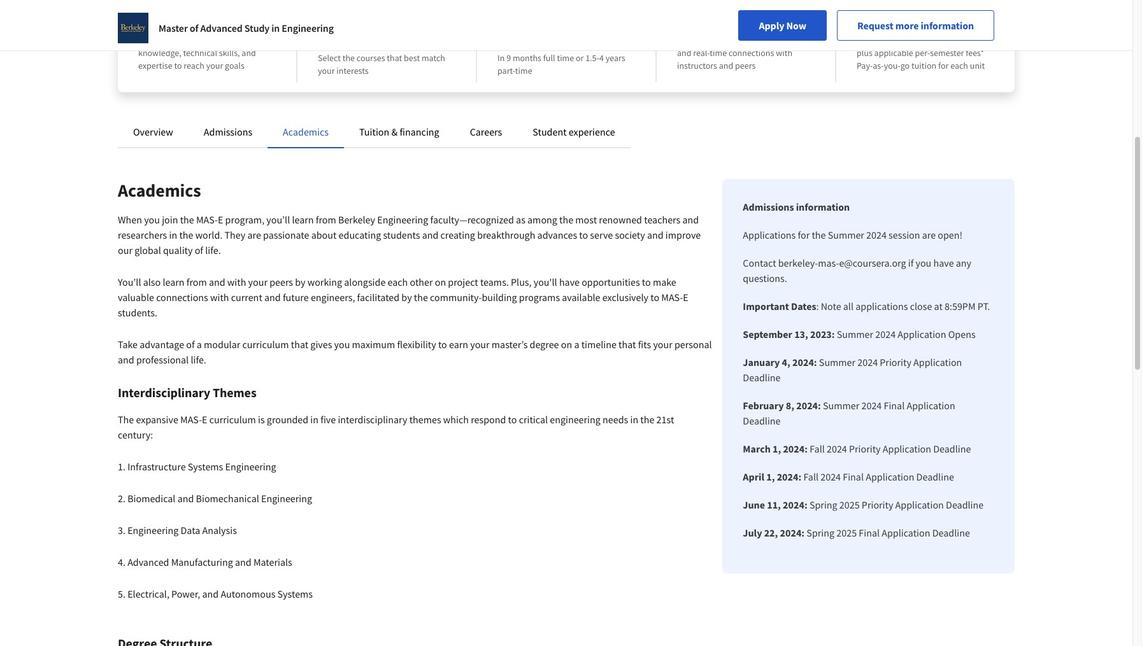 Task type: locate. For each thing, give the bounding box(es) containing it.
1 vertical spatial at
[[934, 300, 943, 313]]

1 horizontal spatial tuition
[[955, 17, 991, 32]]

from inside learn from top-tier, world-renowned faculty select the courses that best match your interests
[[351, 17, 377, 32]]

have
[[933, 257, 954, 269], [559, 276, 580, 289]]

0 vertical spatial at
[[537, 34, 548, 50]]

learn up the passionate
[[292, 213, 314, 226]]

1 vertical spatial of
[[195, 244, 203, 257]]

you inside contact berkeley-mas-e@coursera.org if you have any questions.
[[916, 257, 931, 269]]

information inside button
[[921, 19, 974, 32]]

engineering up skills,
[[206, 34, 251, 46]]

degree right master's at the left bottom of page
[[530, 338, 559, 351]]

0 horizontal spatial advanced
[[127, 556, 169, 569]]

1 vertical spatial degree
[[530, 338, 559, 351]]

2024: right 11,
[[783, 499, 807, 511]]

2 vertical spatial e
[[202, 413, 207, 426]]

1 vertical spatial 2025
[[837, 527, 857, 540]]

with inside 100% online learning lecture videos, hands-on projects, and real-time connections with instructors and peers
[[776, 47, 792, 59]]

1 are from the left
[[247, 229, 261, 241]]

best
[[404, 52, 420, 64]]

2024: right 8,
[[796, 399, 821, 412]]

manufacturing
[[171, 556, 233, 569]]

alongside
[[344, 276, 386, 289]]

2024: for february
[[796, 399, 821, 412]]

2024: for june
[[783, 499, 807, 511]]

on inside you'll also learn from and with your peers by working alongside each other on project teams. plus, you'll have opportunities to make valuable connections with current and future engineers, facilitated by the community-building programs available exclusively to mas-e students.
[[435, 276, 446, 289]]

1 horizontal spatial renowned
[[599, 213, 642, 226]]

1 horizontal spatial information
[[921, 19, 974, 32]]

3. engineering data analysis
[[118, 524, 237, 537]]

at up full
[[537, 34, 548, 50]]

fall down 'march 1, 2024: fall  2024  priority application deadline' on the right bottom of page
[[804, 471, 819, 483]]

students
[[383, 229, 420, 241]]

in right needs
[[630, 413, 638, 426]]

in right study
[[272, 22, 280, 34]]

0 horizontal spatial from
[[186, 276, 207, 289]]

engineering right 3.
[[127, 524, 179, 537]]

from inside you'll also learn from and with your peers by working alongside each other on project teams. plus, you'll have opportunities to make valuable connections with current and future engineers, facilitated by the community-building programs available exclusively to mas-e students.
[[186, 276, 207, 289]]

final for 2024
[[843, 471, 864, 483]]

in down join
[[169, 229, 177, 241]]

to inside advance your career gain cutting-edge engineering knowledge, technical skills, and expertise to reach your goals
[[174, 60, 182, 71]]

society
[[615, 229, 645, 241]]

0 vertical spatial fall
[[810, 443, 825, 455]]

important
[[743, 300, 789, 313]]

1 vertical spatial spring
[[807, 527, 835, 540]]

engineering up biomechanical
[[225, 461, 276, 473]]

admissions
[[204, 125, 252, 138], [743, 201, 794, 213]]

breakthrough
[[477, 229, 535, 241]]

engineering
[[206, 34, 251, 46], [550, 413, 601, 426]]

the
[[552, 17, 570, 32], [343, 52, 355, 64], [180, 213, 194, 226], [559, 213, 573, 226], [179, 229, 193, 241], [812, 229, 826, 241], [414, 291, 428, 304], [640, 413, 654, 426]]

spring for july 22, 2024:
[[807, 527, 835, 540]]

2 horizontal spatial unit
[[970, 60, 985, 71]]

advanced up skills,
[[200, 22, 242, 34]]

curriculum down themes on the left bottom of page
[[209, 413, 256, 426]]

1 horizontal spatial from
[[316, 213, 336, 226]]

2024: right march
[[783, 443, 808, 455]]

2025 for priority
[[839, 499, 860, 511]]

2 vertical spatial on
[[561, 338, 572, 351]]

1 vertical spatial e
[[683, 291, 688, 304]]

to left "reach" on the top left
[[174, 60, 182, 71]]

0 horizontal spatial a
[[197, 338, 202, 351]]

advance
[[138, 17, 184, 32]]

summer
[[828, 229, 864, 241], [837, 328, 873, 341], [819, 356, 856, 369], [823, 399, 859, 412]]

have inside you'll also learn from and with your peers by working alongside each other on project teams. plus, you'll have opportunities to make valuable connections with current and future engineers, facilitated by the community-building programs available exclusively to mas-e students.
[[559, 276, 580, 289]]

five
[[321, 413, 336, 426]]

by
[[295, 276, 305, 289], [402, 291, 412, 304]]

time down months
[[515, 65, 532, 76]]

0 vertical spatial each
[[950, 60, 968, 71]]

fall up april 1, 2024: fall  2024 final application deadline
[[810, 443, 825, 455]]

full
[[543, 52, 555, 64]]

academics
[[283, 125, 329, 138], [118, 179, 201, 202]]

unit left x
[[900, 34, 915, 46]]

deadline for april 1, 2024: fall  2024 final application deadline
[[916, 471, 954, 483]]

2 horizontal spatial on
[[761, 34, 771, 46]]

to left the earn
[[438, 338, 447, 351]]

program,
[[225, 213, 264, 226]]

that left 'gives'
[[291, 338, 308, 351]]

study
[[244, 22, 270, 34]]

maximum
[[352, 338, 395, 351]]

1 vertical spatial systems
[[277, 588, 313, 601]]

5. electrical, power, and autonomous systems
[[118, 588, 313, 601]]

final down 'march 1, 2024: fall  2024  priority application deadline' on the right bottom of page
[[843, 471, 864, 483]]

final down summer 2024 priority application deadline
[[884, 399, 905, 412]]

1 horizontal spatial peers
[[735, 60, 756, 71]]

1 vertical spatial on
[[435, 276, 446, 289]]

0 horizontal spatial at
[[537, 34, 548, 50]]

2 vertical spatial from
[[186, 276, 207, 289]]

0 horizontal spatial engineering
[[206, 34, 251, 46]]

from left top-
[[351, 17, 377, 32]]

0 vertical spatial by
[[295, 276, 305, 289]]

0 vertical spatial academics
[[283, 125, 329, 138]]

1, for march
[[773, 443, 781, 455]]

each down 'semester' on the top right of page
[[950, 60, 968, 71]]

final for 2025
[[859, 527, 880, 540]]

2 horizontal spatial e
[[683, 291, 688, 304]]

life. down modular
[[191, 354, 206, 366]]

the down other
[[414, 291, 428, 304]]

faculty—recognized
[[430, 213, 514, 226]]

with left the current
[[210, 291, 229, 304]]

deadline for june 11, 2024: spring 2025 priority application deadline
[[946, 499, 984, 511]]

0 horizontal spatial peers
[[270, 276, 293, 289]]

for down 'semester' on the top right of page
[[938, 60, 949, 71]]

24-
[[573, 17, 590, 32]]

the up 'quality'
[[179, 229, 193, 241]]

e inside when you join the mas-e program, you'll learn from berkeley engineering faculty—recognized as among the most renowned teachers and researchers in the world. they are passionate about educating students and creating breakthrough advances to serve society and improve our global quality of life.
[[218, 213, 223, 226]]

21st
[[656, 413, 674, 426]]

renowned up courses
[[353, 34, 408, 50]]

among
[[527, 213, 557, 226]]

0 horizontal spatial each
[[388, 276, 408, 289]]

information up units
[[921, 19, 974, 32]]

professional
[[136, 354, 189, 366]]

13,
[[794, 328, 808, 341]]

mas- inside the expansive mas-e curriculum is grounded in five interdisciplinary themes which respond to critical engineering needs in the 21st century:
[[180, 413, 202, 426]]

1 vertical spatial from
[[316, 213, 336, 226]]

time down videos,
[[710, 47, 727, 59]]

of down world.
[[195, 244, 203, 257]]

from up about
[[316, 213, 336, 226]]

teachers
[[644, 213, 680, 226]]

priority for 2024
[[849, 443, 881, 455]]

your inside complete the 24-unit degree at your own pace in 9 months full time or 1.5-4 years part-time
[[551, 34, 575, 50]]

4. advanced manufacturing and materials
[[118, 556, 292, 569]]

1 horizontal spatial are
[[922, 229, 936, 241]]

close
[[910, 300, 932, 313]]

at right close
[[934, 300, 943, 313]]

2 vertical spatial mas-
[[180, 413, 202, 426]]

summer down 2023:
[[819, 356, 856, 369]]

0 vertical spatial information
[[921, 19, 974, 32]]

1 vertical spatial final
[[843, 471, 864, 483]]

spring right 22,
[[807, 527, 835, 540]]

1 horizontal spatial at
[[934, 300, 943, 313]]

summer inside summer 2024 priority application deadline
[[819, 356, 856, 369]]

at inside complete the 24-unit degree at your own pace in 9 months full time or 1.5-4 years part-time
[[537, 34, 548, 50]]

you right 'gives'
[[334, 338, 350, 351]]

autonomous
[[221, 588, 275, 601]]

part-
[[497, 65, 515, 76]]

0 vertical spatial for
[[938, 60, 949, 71]]

priority up july 22, 2024: spring 2025 final application deadline
[[862, 499, 893, 511]]

1 vertical spatial mas-
[[661, 291, 683, 304]]

the inside complete the 24-unit degree at your own pace in 9 months full time or 1.5-4 years part-time
[[552, 17, 570, 32]]

engineering inside when you join the mas-e program, you'll learn from berkeley engineering faculty—recognized as among the most renowned teachers and researchers in the world. they are passionate about educating students and creating breakthrough advances to serve society and improve our global quality of life.
[[377, 213, 428, 226]]

july 22, 2024: spring 2025 final application deadline
[[743, 527, 970, 540]]

0 horizontal spatial tuition
[[911, 60, 936, 71]]

that inside learn from top-tier, world-renowned faculty select the courses that best match your interests
[[387, 52, 402, 64]]

0 horizontal spatial you
[[144, 213, 160, 226]]

you'll
[[266, 213, 290, 226]]

tuition
[[955, 17, 991, 32], [911, 60, 936, 71]]

connections down also
[[156, 291, 208, 304]]

for up berkeley-
[[798, 229, 810, 241]]

that left best
[[387, 52, 402, 64]]

2 vertical spatial with
[[210, 291, 229, 304]]

0 horizontal spatial systems
[[188, 461, 223, 473]]

units
[[933, 34, 952, 46]]

0 vertical spatial spring
[[810, 499, 837, 511]]

8,
[[786, 399, 794, 412]]

spring for june 11, 2024:
[[810, 499, 837, 511]]

peers
[[735, 60, 756, 71], [270, 276, 293, 289]]

0 horizontal spatial are
[[247, 229, 261, 241]]

summer 2024 final application deadline
[[743, 399, 955, 427]]

priority inside summer 2024 priority application deadline
[[880, 356, 911, 369]]

0 vertical spatial learn
[[292, 213, 314, 226]]

2 horizontal spatial time
[[710, 47, 727, 59]]

you right if
[[916, 257, 931, 269]]

career
[[214, 17, 248, 32]]

mas- up world.
[[196, 213, 218, 226]]

1 vertical spatial information
[[796, 201, 850, 213]]

and inside take advantage of a modular curriculum that gives you maximum flexibility to earn your master's degree on a timeline that fits your personal and professional life.
[[118, 354, 134, 366]]

1 horizontal spatial on
[[561, 338, 572, 351]]

and down take
[[118, 354, 134, 366]]

2 vertical spatial final
[[859, 527, 880, 540]]

e up personal
[[683, 291, 688, 304]]

2 vertical spatial priority
[[862, 499, 893, 511]]

1 horizontal spatial you
[[334, 338, 350, 351]]

current
[[231, 291, 262, 304]]

learn
[[292, 213, 314, 226], [163, 276, 184, 289]]

mas- down interdisciplinary themes
[[180, 413, 202, 426]]

your right fits
[[653, 338, 672, 351]]

degree inside complete the 24-unit degree at your own pace in 9 months full time or 1.5-4 years part-time
[[497, 34, 535, 50]]

take advantage of a modular curriculum that gives you maximum flexibility to earn your master's degree on a timeline that fits your personal and professional life.
[[118, 338, 712, 366]]

0 vertical spatial mas-
[[196, 213, 218, 226]]

2024 up april 1, 2024: fall  2024 final application deadline
[[827, 443, 847, 455]]

0 horizontal spatial academics
[[118, 179, 201, 202]]

0 vertical spatial from
[[351, 17, 377, 32]]

systems down materials
[[277, 588, 313, 601]]

priority down september 13, 2023: summer 2024 application opens
[[880, 356, 911, 369]]

uc berkeley college of engineering logo image
[[118, 13, 148, 43]]

2025 down april 1, 2024: fall  2024 final application deadline
[[839, 499, 860, 511]]

lecture
[[677, 34, 705, 46]]

the inside the expansive mas-e curriculum is grounded in five interdisciplinary themes which respond to critical engineering needs in the 21st century:
[[640, 413, 654, 426]]

you inside when you join the mas-e program, you'll learn from berkeley engineering faculty—recognized as among the most renowned teachers and researchers in the world. they are passionate about educating students and creating breakthrough advances to serve society and improve our global quality of life.
[[144, 213, 160, 226]]

important dates : note all applications close at 8:59pm pt.
[[743, 300, 990, 313]]

you up researchers
[[144, 213, 160, 226]]

1 horizontal spatial for
[[938, 60, 949, 71]]

renowned inside learn from top-tier, world-renowned faculty select the courses that best match your interests
[[353, 34, 408, 50]]

serve
[[590, 229, 613, 241]]

april
[[743, 471, 764, 483]]

0 vertical spatial systems
[[188, 461, 223, 473]]

mas- down 'make'
[[661, 291, 683, 304]]

2024: up 11,
[[777, 471, 801, 483]]

infrastructure
[[127, 461, 186, 473]]

spring
[[810, 499, 837, 511], [807, 527, 835, 540]]

time
[[710, 47, 727, 59], [557, 52, 574, 64], [515, 65, 532, 76]]

1 horizontal spatial learn
[[292, 213, 314, 226]]

information up applications for the summer 2024 session are open!
[[796, 201, 850, 213]]

0 horizontal spatial have
[[559, 276, 580, 289]]

renowned up society
[[599, 213, 642, 226]]

interdisciplinary themes
[[118, 385, 256, 401]]

final down june 11, 2024: spring 2025 priority application deadline
[[859, 527, 880, 540]]

systems up 2. biomedical and biomechanical engineering
[[188, 461, 223, 473]]

electrical,
[[127, 588, 169, 601]]

gain
[[138, 34, 155, 46]]

you'll
[[534, 276, 557, 289]]

0 horizontal spatial on
[[435, 276, 446, 289]]

the left 21st on the bottom of page
[[640, 413, 654, 426]]

courses
[[357, 52, 385, 64]]

fall for april 1, 2024:
[[804, 471, 819, 483]]

fall
[[810, 443, 825, 455], [804, 471, 819, 483]]

advanced right "4."
[[127, 556, 169, 569]]

have left any
[[933, 257, 954, 269]]

$42,000 usd total tuition ($1,750 per unit  x  24 units = $42,000), plus applicable per-semester fees* pay-as-you-go tuition for each unit
[[857, 17, 993, 71]]

1 vertical spatial 1,
[[766, 471, 775, 483]]

0 horizontal spatial information
[[796, 201, 850, 213]]

by up future
[[295, 276, 305, 289]]

engineering right biomechanical
[[261, 492, 312, 505]]

most
[[575, 213, 597, 226]]

degree up 9
[[497, 34, 535, 50]]

the up interests
[[343, 52, 355, 64]]

of right advantage at the left bottom of page
[[186, 338, 195, 351]]

careers link
[[470, 125, 502, 138]]

connections down hands-
[[729, 47, 774, 59]]

0 vertical spatial final
[[884, 399, 905, 412]]

0 vertical spatial degree
[[497, 34, 535, 50]]

2024 down september 13, 2023: summer 2024 application opens
[[858, 356, 878, 369]]

2 vertical spatial of
[[186, 338, 195, 351]]

1 vertical spatial admissions
[[743, 201, 794, 213]]

have up available
[[559, 276, 580, 289]]

you'll
[[118, 276, 141, 289]]

1 vertical spatial learn
[[163, 276, 184, 289]]

0 horizontal spatial e
[[202, 413, 207, 426]]

curriculum right modular
[[242, 338, 289, 351]]

unit down fees* at top right
[[970, 60, 985, 71]]

instructors
[[677, 60, 717, 71]]

1 vertical spatial fall
[[804, 471, 819, 483]]

1 vertical spatial for
[[798, 229, 810, 241]]

january
[[743, 356, 780, 369]]

your up the current
[[248, 276, 267, 289]]

1 vertical spatial you
[[916, 257, 931, 269]]

to down most
[[579, 229, 588, 241]]

0 vertical spatial life.
[[205, 244, 221, 257]]

engineering left needs
[[550, 413, 601, 426]]

from
[[351, 17, 377, 32], [316, 213, 336, 226], [186, 276, 207, 289]]

you-
[[884, 60, 901, 71]]

0 vertical spatial unit
[[590, 17, 612, 32]]

you
[[144, 213, 160, 226], [916, 257, 931, 269], [334, 338, 350, 351]]

1 vertical spatial tuition
[[911, 60, 936, 71]]

each inside '$42,000 usd total tuition ($1,750 per unit  x  24 units = $42,000), plus applicable per-semester fees* pay-as-you-go tuition for each unit'
[[950, 60, 968, 71]]

priority up april 1, 2024: fall  2024 final application deadline
[[849, 443, 881, 455]]

april 1, 2024: fall  2024 final application deadline
[[743, 471, 954, 483]]

life. inside when you join the mas-e program, you'll learn from berkeley engineering faculty—recognized as among the most renowned teachers and researchers in the world. they are passionate about educating students and creating breakthrough advances to serve society and improve our global quality of life.
[[205, 244, 221, 257]]

engineering up students
[[377, 213, 428, 226]]

your down the technical
[[206, 60, 223, 71]]

complete the 24-unit degree at your own pace in 9 months full time or 1.5-4 years part-time
[[497, 17, 629, 76]]

each
[[950, 60, 968, 71], [388, 276, 408, 289]]

to inside take advantage of a modular curriculum that gives you maximum flexibility to earn your master's degree on a timeline that fits your personal and professional life.
[[438, 338, 447, 351]]

0 vertical spatial engineering
[[206, 34, 251, 46]]

that left fits
[[619, 338, 636, 351]]

peers down hands-
[[735, 60, 756, 71]]

curriculum inside take advantage of a modular curriculum that gives you maximum flexibility to earn your master's degree on a timeline that fits your personal and professional life.
[[242, 338, 289, 351]]

0 vertical spatial renowned
[[353, 34, 408, 50]]

$42,000),
[[960, 34, 993, 46]]

2024: for january
[[792, 356, 817, 369]]

0 vertical spatial have
[[933, 257, 954, 269]]

0 horizontal spatial admissions
[[204, 125, 252, 138]]

1 horizontal spatial have
[[933, 257, 954, 269]]

and inside advance your career gain cutting-edge engineering knowledge, technical skills, and expertise to reach your goals
[[242, 47, 256, 59]]

2 horizontal spatial from
[[351, 17, 377, 32]]

learning
[[746, 17, 791, 32]]

advanced
[[200, 22, 242, 34], [127, 556, 169, 569]]

1 vertical spatial academics
[[118, 179, 201, 202]]

mas- inside when you join the mas-e program, you'll learn from berkeley engineering faculty—recognized as among the most renowned teachers and researchers in the world. they are passionate about educating students and creating breakthrough advances to serve society and improve our global quality of life.
[[196, 213, 218, 226]]

the inside learn from top-tier, world-renowned faculty select the courses that best match your interests
[[343, 52, 355, 64]]

e up world.
[[218, 213, 223, 226]]

other
[[410, 276, 433, 289]]

to left critical
[[508, 413, 517, 426]]

you'll also learn from and with your peers by working alongside each other on project teams. plus, you'll have opportunities to make valuable connections with current and future engineers, facilitated by the community-building programs available exclusively to mas-e students.
[[118, 276, 688, 319]]

1 horizontal spatial each
[[950, 60, 968, 71]]

0 vertical spatial on
[[761, 34, 771, 46]]

1 horizontal spatial unit
[[900, 34, 915, 46]]

at
[[537, 34, 548, 50], [934, 300, 943, 313]]

online
[[710, 17, 744, 32]]

curriculum inside the expansive mas-e curriculum is grounded in five interdisciplinary themes which respond to critical engineering needs in the 21st century:
[[209, 413, 256, 426]]

and up goals
[[242, 47, 256, 59]]

2024 for final
[[821, 471, 841, 483]]

and
[[242, 47, 256, 59], [677, 47, 691, 59], [719, 60, 733, 71], [683, 213, 699, 226], [422, 229, 438, 241], [647, 229, 664, 241], [209, 276, 225, 289], [264, 291, 281, 304], [118, 354, 134, 366], [177, 492, 194, 505], [235, 556, 251, 569], [202, 588, 219, 601]]

time left the 'or'
[[557, 52, 574, 64]]

0 vertical spatial you
[[144, 213, 160, 226]]

1 horizontal spatial that
[[387, 52, 402, 64]]

exclusively
[[602, 291, 648, 304]]

2024: right 4,
[[792, 356, 817, 369]]

summer down summer 2024 priority application deadline
[[823, 399, 859, 412]]

1 vertical spatial life.
[[191, 354, 206, 366]]

peers up future
[[270, 276, 293, 289]]

0 vertical spatial admissions
[[204, 125, 252, 138]]

e down interdisciplinary themes
[[202, 413, 207, 426]]

0 vertical spatial 2025
[[839, 499, 860, 511]]

0 vertical spatial priority
[[880, 356, 911, 369]]

0 vertical spatial curriculum
[[242, 338, 289, 351]]



Task type: vqa. For each thing, say whether or not it's contained in the screenshot.
leftmost the as
no



Task type: describe. For each thing, give the bounding box(es) containing it.
1 vertical spatial by
[[402, 291, 412, 304]]

application inside the summer 2024 final application deadline
[[907, 399, 955, 412]]

time inside 100% online learning lecture videos, hands-on projects, and real-time connections with instructors and peers
[[710, 47, 727, 59]]

2023:
[[810, 328, 835, 341]]

researchers
[[118, 229, 167, 241]]

grounded
[[267, 413, 308, 426]]

fees*
[[966, 47, 984, 59]]

your right the earn
[[470, 338, 490, 351]]

to inside when you join the mas-e program, you'll learn from berkeley engineering faculty—recognized as among the most renowned teachers and researchers in the world. they are passionate about educating students and creating breakthrough advances to serve society and improve our global quality of life.
[[579, 229, 588, 241]]

from inside when you join the mas-e program, you'll learn from berkeley engineering faculty—recognized as among the most renowned teachers and researchers in the world. they are passionate about educating students and creating breakthrough advances to serve society and improve our global quality of life.
[[316, 213, 336, 226]]

engineering up 'select' at the left top of page
[[282, 22, 334, 34]]

mas- inside you'll also learn from and with your peers by working alongside each other on project teams. plus, you'll have opportunities to make valuable connections with current and future engineers, facilitated by the community-building programs available exclusively to mas-e students.
[[661, 291, 683, 304]]

more
[[895, 19, 919, 32]]

peers inside you'll also learn from and with your peers by working alongside each other on project teams. plus, you'll have opportunities to make valuable connections with current and future engineers, facilitated by the community-building programs available exclusively to mas-e students.
[[270, 276, 293, 289]]

1 horizontal spatial systems
[[277, 588, 313, 601]]

teams.
[[480, 276, 509, 289]]

hands-
[[735, 34, 761, 46]]

2024: for march
[[783, 443, 808, 455]]

deadline for march 1, 2024: fall  2024  priority application deadline
[[933, 443, 971, 455]]

careers
[[470, 125, 502, 138]]

and down teachers
[[647, 229, 664, 241]]

of inside take advantage of a modular curriculum that gives you maximum flexibility to earn your master's degree on a timeline that fits your personal and professional life.
[[186, 338, 195, 351]]

unit inside complete the 24-unit degree at your own pace in 9 months full time or 1.5-4 years part-time
[[590, 17, 612, 32]]

2024 for session
[[866, 229, 887, 241]]

have inside contact berkeley-mas-e@coursera.org if you have any questions.
[[933, 257, 954, 269]]

of inside when you join the mas-e program, you'll learn from berkeley engineering faculty—recognized as among the most renowned teachers and researchers in the world. they are passionate about educating students and creating breakthrough advances to serve society and improve our global quality of life.
[[195, 244, 203, 257]]

renowned inside when you join the mas-e program, you'll learn from berkeley engineering faculty—recognized as among the most renowned teachers and researchers in the world. they are passionate about educating students and creating breakthrough advances to serve society and improve our global quality of life.
[[599, 213, 642, 226]]

for inside '$42,000 usd total tuition ($1,750 per unit  x  24 units = $42,000), plus applicable per-semester fees* pay-as-you-go tuition for each unit'
[[938, 60, 949, 71]]

academics link
[[283, 125, 329, 138]]

per
[[886, 34, 898, 46]]

and down world.
[[209, 276, 225, 289]]

on inside take advantage of a modular curriculum that gives you maximum flexibility to earn your master's degree on a timeline that fits your personal and professional life.
[[561, 338, 572, 351]]

videos,
[[707, 34, 733, 46]]

2 are from the left
[[922, 229, 936, 241]]

mas-
[[818, 257, 839, 269]]

fits
[[638, 338, 651, 351]]

overview link
[[133, 125, 173, 138]]

tuition
[[359, 125, 389, 138]]

as-
[[873, 60, 884, 71]]

learn
[[318, 17, 349, 32]]

2024 for priority
[[827, 443, 847, 455]]

your inside you'll also learn from and with your peers by working alongside each other on project teams. plus, you'll have opportunities to make valuable connections with current and future engineers, facilitated by the community-building programs available exclusively to mas-e students.
[[248, 276, 267, 289]]

1 vertical spatial unit
[[900, 34, 915, 46]]

open!
[[938, 229, 963, 241]]

apply
[[759, 19, 784, 32]]

and left materials
[[235, 556, 251, 569]]

creating
[[440, 229, 475, 241]]

respond
[[471, 413, 506, 426]]

plus,
[[511, 276, 532, 289]]

apply now
[[759, 19, 806, 32]]

the
[[118, 413, 134, 426]]

0 horizontal spatial by
[[295, 276, 305, 289]]

e inside the expansive mas-e curriculum is grounded in five interdisciplinary themes which respond to critical engineering needs in the 21st century:
[[202, 413, 207, 426]]

project
[[448, 276, 478, 289]]

march
[[743, 443, 771, 455]]

building
[[482, 291, 517, 304]]

critical
[[519, 413, 548, 426]]

applications
[[743, 229, 796, 241]]

admissions for admissions information
[[743, 201, 794, 213]]

faculty
[[411, 34, 448, 50]]

berkeley
[[338, 213, 375, 226]]

fall for march 1, 2024:
[[810, 443, 825, 455]]

2024: for april
[[777, 471, 801, 483]]

summer down the all
[[837, 328, 873, 341]]

you inside take advantage of a modular curriculum that gives you maximum flexibility to earn your master's degree on a timeline that fits your personal and professional life.
[[334, 338, 350, 351]]

opportunities
[[582, 276, 640, 289]]

power,
[[171, 588, 200, 601]]

4
[[599, 52, 604, 64]]

degree inside take advantage of a modular curriculum that gives you maximum flexibility to earn your master's degree on a timeline that fits your personal and professional life.
[[530, 338, 559, 351]]

11,
[[767, 499, 781, 511]]

=
[[953, 34, 958, 46]]

in inside when you join the mas-e program, you'll learn from berkeley engineering faculty—recognized as among the most renowned teachers and researchers in the world. they are passionate about educating students and creating breakthrough advances to serve society and improve our global quality of life.
[[169, 229, 177, 241]]

master of advanced study in engineering
[[159, 22, 334, 34]]

learn inside you'll also learn from and with your peers by working alongside each other on project teams. plus, you'll have opportunities to make valuable connections with current and future engineers, facilitated by the community-building programs available exclusively to mas-e students.
[[163, 276, 184, 289]]

years
[[606, 52, 625, 64]]

final inside the summer 2024 final application deadline
[[884, 399, 905, 412]]

the right join
[[180, 213, 194, 226]]

educating
[[339, 229, 381, 241]]

to down 'make'
[[650, 291, 659, 304]]

8:59pm
[[945, 300, 976, 313]]

2024: for july
[[780, 527, 805, 540]]

century:
[[118, 429, 153, 441]]

edge
[[186, 34, 204, 46]]

complete
[[497, 17, 550, 32]]

and up data
[[177, 492, 194, 505]]

your inside learn from top-tier, world-renowned faculty select the courses that best match your interests
[[318, 65, 335, 76]]

2024 for application
[[875, 328, 896, 341]]

2024 inside the summer 2024 final application deadline
[[862, 399, 882, 412]]

expansive
[[136, 413, 178, 426]]

tuition & financing link
[[359, 125, 439, 138]]

the inside you'll also learn from and with your peers by working alongside each other on project teams. plus, you'll have opportunities to make valuable connections with current and future engineers, facilitated by the community-building programs available exclusively to mas-e students.
[[414, 291, 428, 304]]

engineering inside the expansive mas-e curriculum is grounded in five interdisciplinary themes which respond to critical engineering needs in the 21st century:
[[550, 413, 601, 426]]

and left creating
[[422, 229, 438, 241]]

1 vertical spatial advanced
[[127, 556, 169, 569]]

tier,
[[402, 17, 423, 32]]

are inside when you join the mas-e program, you'll learn from berkeley engineering faculty—recognized as among the most renowned teachers and researchers in the world. they are passionate about educating students and creating breakthrough advances to serve society and improve our global quality of life.
[[247, 229, 261, 241]]

future
[[283, 291, 309, 304]]

admissions information
[[743, 201, 850, 213]]

peers inside 100% online learning lecture videos, hands-on projects, and real-time connections with instructors and peers
[[735, 60, 756, 71]]

deadline inside summer 2024 priority application deadline
[[743, 371, 781, 384]]

months
[[513, 52, 541, 64]]

2 horizontal spatial that
[[619, 338, 636, 351]]

world.
[[195, 229, 222, 241]]

advance your career gain cutting-edge engineering knowledge, technical skills, and expertise to reach your goals
[[138, 17, 256, 71]]

summer inside the summer 2024 final application deadline
[[823, 399, 859, 412]]

each inside you'll also learn from and with your peers by working alongside each other on project teams. plus, you'll have opportunities to make valuable connections with current and future engineers, facilitated by the community-building programs available exclusively to mas-e students.
[[388, 276, 408, 289]]

priority for 2025
[[862, 499, 893, 511]]

connections inside you'll also learn from and with your peers by working alongside each other on project teams. plus, you'll have opportunities to make valuable connections with current and future engineers, facilitated by the community-building programs available exclusively to mas-e students.
[[156, 291, 208, 304]]

biomechanical
[[196, 492, 259, 505]]

top-
[[380, 17, 402, 32]]

your up edge
[[186, 17, 211, 32]]

advantage
[[140, 338, 184, 351]]

expertise
[[138, 60, 172, 71]]

valuable
[[118, 291, 154, 304]]

1, for april
[[766, 471, 775, 483]]

in left five
[[310, 413, 319, 426]]

request more information
[[857, 19, 974, 32]]

and right power,
[[202, 588, 219, 601]]

1 horizontal spatial time
[[557, 52, 574, 64]]

deadline inside the summer 2024 final application deadline
[[743, 415, 781, 427]]

and left future
[[264, 291, 281, 304]]

make
[[653, 276, 676, 289]]

real-
[[693, 47, 710, 59]]

the up advances
[[559, 213, 573, 226]]

total
[[927, 17, 952, 32]]

1. infrastructure systems engineering
[[118, 461, 276, 473]]

note
[[821, 300, 841, 313]]

and down videos,
[[719, 60, 733, 71]]

e inside you'll also learn from and with your peers by working alongside each other on project teams. plus, you'll have opportunities to make valuable connections with current and future engineers, facilitated by the community-building programs available exclusively to mas-e students.
[[683, 291, 688, 304]]

to left 'make'
[[642, 276, 651, 289]]

summer up mas-
[[828, 229, 864, 241]]

4,
[[782, 356, 790, 369]]

admissions for admissions
[[204, 125, 252, 138]]

goals
[[225, 60, 244, 71]]

1 horizontal spatial academics
[[283, 125, 329, 138]]

0 vertical spatial of
[[190, 22, 198, 34]]

interdisciplinary
[[338, 413, 407, 426]]

connections inside 100% online learning lecture videos, hands-on projects, and real-time connections with instructors and peers
[[729, 47, 774, 59]]

plus
[[857, 47, 873, 59]]

2.
[[118, 492, 125, 505]]

and up 'improve'
[[683, 213, 699, 226]]

3.
[[118, 524, 125, 537]]

1.
[[118, 461, 125, 473]]

24
[[922, 34, 931, 46]]

and down lecture
[[677, 47, 691, 59]]

student experience
[[533, 125, 615, 138]]

facilitated
[[357, 291, 399, 304]]

pace
[[604, 34, 629, 50]]

all
[[843, 300, 854, 313]]

on inside 100% online learning lecture videos, hands-on projects, and real-time connections with instructors and peers
[[761, 34, 771, 46]]

advances
[[537, 229, 577, 241]]

working
[[307, 276, 342, 289]]

opens
[[948, 328, 976, 341]]

2024 inside summer 2024 priority application deadline
[[858, 356, 878, 369]]

0 horizontal spatial time
[[515, 65, 532, 76]]

personal
[[675, 338, 712, 351]]

they
[[225, 229, 245, 241]]

march 1, 2024: fall  2024  priority application deadline
[[743, 443, 971, 455]]

is
[[258, 413, 265, 426]]

student experience link
[[533, 125, 615, 138]]

materials
[[253, 556, 292, 569]]

0 horizontal spatial that
[[291, 338, 308, 351]]

engineering inside advance your career gain cutting-edge engineering knowledge, technical skills, and expertise to reach your goals
[[206, 34, 251, 46]]

experience
[[569, 125, 615, 138]]

0 vertical spatial advanced
[[200, 22, 242, 34]]

1 vertical spatial with
[[227, 276, 246, 289]]

the up mas-
[[812, 229, 826, 241]]

2025 for final
[[837, 527, 857, 540]]

applications for the summer 2024 session are open!
[[743, 229, 963, 241]]

student
[[533, 125, 567, 138]]

to inside the expansive mas-e curriculum is grounded in five interdisciplinary themes which respond to critical engineering needs in the 21st century:
[[508, 413, 517, 426]]

2 a from the left
[[574, 338, 579, 351]]

learn inside when you join the mas-e program, you'll learn from berkeley engineering faculty—recognized as among the most renowned teachers and researchers in the world. they are passionate about educating students and creating breakthrough advances to serve society and improve our global quality of life.
[[292, 213, 314, 226]]

june 11, 2024: spring 2025 priority application deadline
[[743, 499, 984, 511]]

application inside summer 2024 priority application deadline
[[913, 356, 962, 369]]

1 a from the left
[[197, 338, 202, 351]]

berkeley-
[[778, 257, 818, 269]]

4.
[[118, 556, 125, 569]]

life. inside take advantage of a modular curriculum that gives you maximum flexibility to earn your master's degree on a timeline that fits your personal and professional life.
[[191, 354, 206, 366]]

0 horizontal spatial for
[[798, 229, 810, 241]]

pay-
[[857, 60, 873, 71]]

deadline for july 22, 2024: spring 2025 final application deadline
[[932, 527, 970, 540]]



